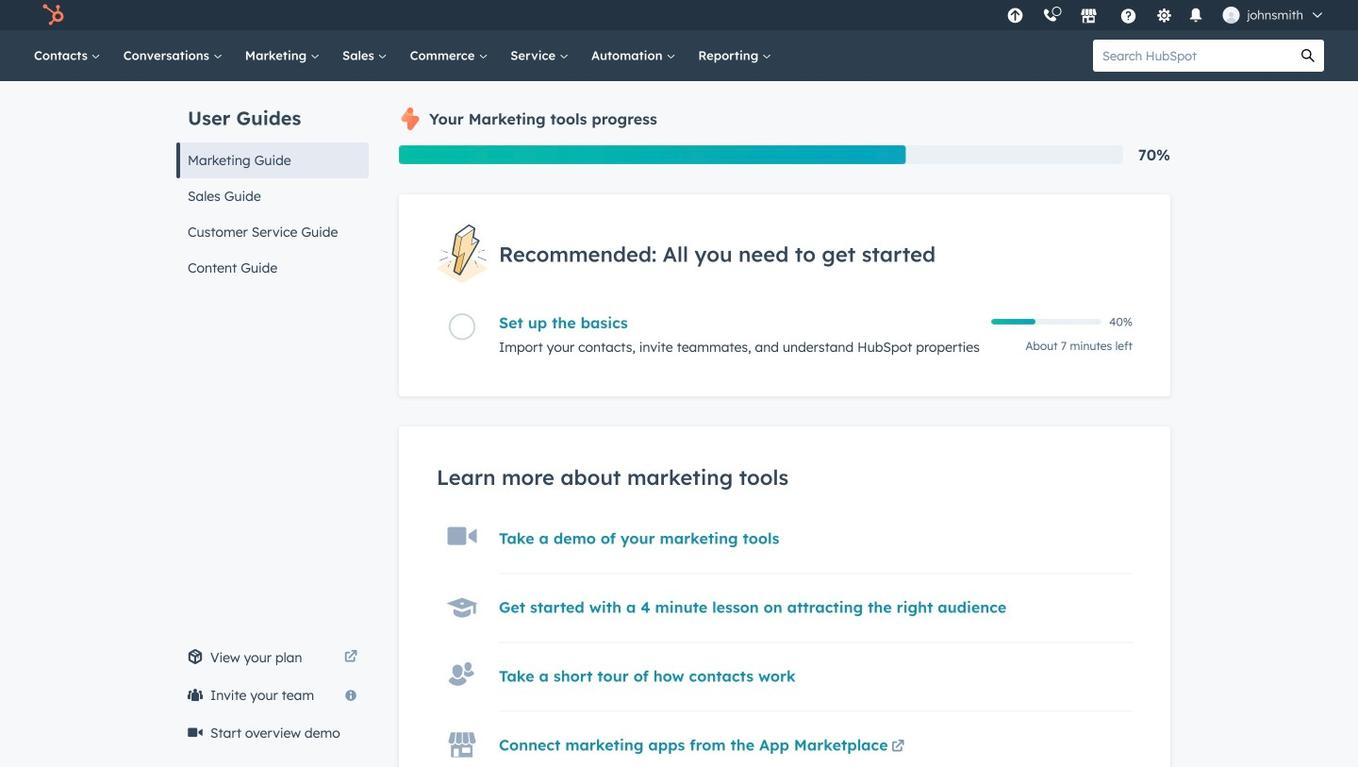 Task type: vqa. For each thing, say whether or not it's contained in the screenshot.
17 BUTTON
no



Task type: locate. For each thing, give the bounding box(es) containing it.
marketplaces image
[[1081, 8, 1098, 25]]

1 horizontal spatial link opens in a new window image
[[892, 741, 905, 754]]

user guides element
[[176, 81, 369, 286]]

Search HubSpot search field
[[1093, 40, 1293, 72]]

progress bar
[[399, 145, 906, 164]]

link opens in a new window image
[[344, 651, 358, 664], [892, 741, 905, 754]]

link opens in a new window image
[[344, 646, 358, 669], [892, 736, 905, 759]]

0 vertical spatial link opens in a new window image
[[344, 651, 358, 664]]

menu
[[998, 0, 1336, 30]]

1 vertical spatial link opens in a new window image
[[892, 736, 905, 759]]

0 vertical spatial link opens in a new window image
[[344, 646, 358, 669]]



Task type: describe. For each thing, give the bounding box(es) containing it.
0 horizontal spatial link opens in a new window image
[[344, 651, 358, 664]]

1 horizontal spatial link opens in a new window image
[[892, 736, 905, 759]]

0 horizontal spatial link opens in a new window image
[[344, 646, 358, 669]]

1 vertical spatial link opens in a new window image
[[892, 741, 905, 754]]

john smith image
[[1223, 7, 1240, 24]]

[object object] complete progress bar
[[992, 319, 1036, 325]]



